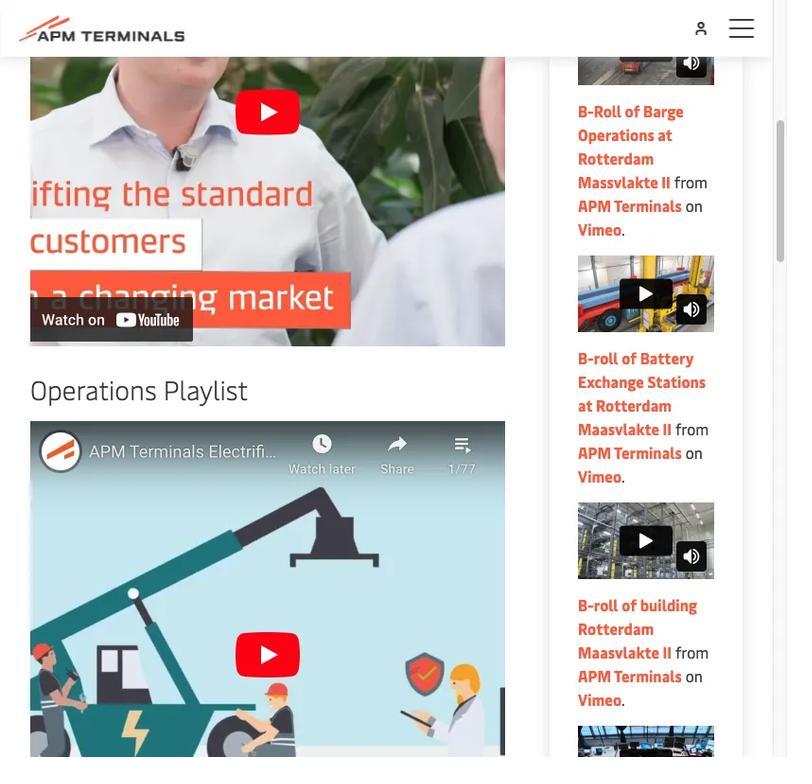 Task type: locate. For each thing, give the bounding box(es) containing it.
of left building
[[622, 595, 637, 615]]

. down massvlakte
[[622, 219, 626, 239]]

apm terminals link down "b-roll of building rotterdam maasvlakte ii" link
[[578, 666, 682, 686]]

1 vimeo link from the top
[[578, 219, 622, 239]]

1 vertical spatial of
[[622, 348, 637, 368]]

1 vertical spatial vimeo link
[[578, 466, 622, 486]]

0 vertical spatial on
[[686, 195, 703, 216]]

2 vimeo link from the top
[[578, 466, 622, 486]]

b- inside b-roll of barge operations at rotterdam massvlakte ii
[[578, 101, 594, 121]]

0 vertical spatial operations
[[578, 124, 655, 145]]

0 vertical spatial vimeo link
[[578, 219, 622, 239]]

roll up exchange in the right of the page
[[594, 348, 619, 368]]

from for b-roll of building rotterdam maasvlakte ii
[[676, 642, 709, 663]]

0 vertical spatial vimeo
[[578, 219, 622, 239]]

at down exchange in the right of the page
[[578, 395, 593, 415]]

3 vimeo link from the top
[[578, 690, 622, 710]]

vimeo link down massvlakte
[[578, 219, 622, 239]]

2 on from the top
[[686, 442, 703, 463]]

apm terminals link for ii
[[578, 195, 682, 216]]

apm down exchange in the right of the page
[[578, 442, 612, 463]]

. down b-roll of battery exchange stations at rotterdam maasvlakte ii
[[622, 466, 626, 486]]

1 horizontal spatial operations
[[578, 124, 655, 145]]

at
[[658, 124, 673, 145], [578, 395, 593, 415]]

ii down stations
[[663, 419, 672, 439]]

2 vertical spatial on
[[686, 666, 703, 686]]

1 vertical spatial rotterdam
[[596, 395, 672, 415]]

playlist
[[164, 371, 248, 407]]

vimeo link for b-roll of barge operations at rotterdam massvlakte ii
[[578, 219, 622, 239]]

3 from apm terminals on vimeo . from the top
[[578, 642, 709, 710]]

of
[[625, 101, 640, 121], [622, 348, 637, 368], [622, 595, 637, 615]]

of inside b-roll of building rotterdam maasvlakte ii
[[622, 595, 637, 615]]

1 apm from the top
[[578, 195, 612, 216]]

2 apm from the top
[[578, 442, 612, 463]]

b- for b-roll of building rotterdam maasvlakte ii
[[578, 595, 594, 615]]

1 roll from the top
[[594, 348, 619, 368]]

from down stations
[[676, 419, 709, 439]]

2 roll from the top
[[594, 595, 619, 615]]

roll
[[594, 101, 622, 121]]

vimeo link down b-roll of building rotterdam maasvlakte ii
[[578, 690, 622, 710]]

on
[[686, 195, 703, 216], [686, 442, 703, 463], [686, 666, 703, 686]]

rotterdam
[[578, 148, 654, 168], [596, 395, 672, 415], [578, 619, 654, 639]]

from apm terminals on vimeo . for maasvlakte
[[578, 419, 709, 486]]

2 vertical spatial vimeo link
[[578, 690, 622, 710]]

2 vertical spatial ii
[[663, 642, 672, 663]]

0 vertical spatial terminals
[[614, 195, 682, 216]]

maasvlakte inside b-roll of battery exchange stations at rotterdam maasvlakte ii
[[578, 419, 660, 439]]

1 apm terminals link from the top
[[578, 195, 682, 216]]

vimeo link for b-roll of battery exchange stations at rotterdam maasvlakte ii
[[578, 466, 622, 486]]

stations
[[648, 371, 706, 392]]

3 . from the top
[[622, 690, 626, 710]]

. for ii
[[622, 219, 626, 239]]

rotterdam down exchange in the right of the page
[[596, 395, 672, 415]]

2 vertical spatial vimeo
[[578, 690, 622, 710]]

terminals for ii
[[614, 195, 682, 216]]

1 vimeo from the top
[[578, 219, 622, 239]]

1 vertical spatial terminals
[[614, 442, 682, 463]]

1 vertical spatial on
[[686, 442, 703, 463]]

terminals down massvlakte
[[614, 195, 682, 216]]

0 vertical spatial rotterdam
[[578, 148, 654, 168]]

maasvlakte down building
[[578, 642, 660, 663]]

2 vertical spatial rotterdam
[[578, 619, 654, 639]]

0 vertical spatial apm terminals link
[[578, 195, 682, 216]]

terminals down b-roll of battery exchange stations at rotterdam maasvlakte ii link
[[614, 442, 682, 463]]

from down building
[[676, 642, 709, 663]]

0 vertical spatial from apm terminals on vimeo .
[[578, 172, 708, 239]]

3 on from the top
[[686, 666, 703, 686]]

2 . from the top
[[622, 466, 626, 486]]

2 vertical spatial apm
[[578, 666, 612, 686]]

3 vimeo from the top
[[578, 690, 622, 710]]

2 vertical spatial from
[[676, 642, 709, 663]]

b-roll of barge operations at rotterdam massvlakte ii link
[[578, 101, 684, 192]]

1 from apm terminals on vimeo . from the top
[[578, 172, 708, 239]]

1 vertical spatial .
[[622, 466, 626, 486]]

b- left barge
[[578, 101, 594, 121]]

0 vertical spatial of
[[625, 101, 640, 121]]

2 vimeo from the top
[[578, 466, 622, 486]]

1 vertical spatial from apm terminals on vimeo .
[[578, 419, 709, 486]]

vimeo link down b-roll of battery exchange stations at rotterdam maasvlakte ii
[[578, 466, 622, 486]]

apm down b-roll of building rotterdam maasvlakte ii
[[578, 666, 612, 686]]

vimeo down massvlakte
[[578, 219, 622, 239]]

from for b-roll of battery exchange stations at rotterdam maasvlakte ii
[[676, 419, 709, 439]]

apm terminals link for maasvlakte
[[578, 442, 682, 463]]

1 vertical spatial vimeo
[[578, 466, 622, 486]]

1 terminals from the top
[[614, 195, 682, 216]]

vimeo down b-roll of building rotterdam maasvlakte ii
[[578, 690, 622, 710]]

vimeo down b-roll of battery exchange stations at rotterdam maasvlakte ii
[[578, 466, 622, 486]]

0 vertical spatial at
[[658, 124, 673, 145]]

apm terminals link down massvlakte
[[578, 195, 682, 216]]

1 vertical spatial operations
[[30, 371, 157, 407]]

apm terminals link
[[578, 195, 682, 216], [578, 442, 682, 463], [578, 666, 682, 686]]

0 vertical spatial apm
[[578, 195, 612, 216]]

from right massvlakte
[[675, 172, 708, 192]]

0 vertical spatial roll
[[594, 348, 619, 368]]

2 terminals from the top
[[614, 442, 682, 463]]

from
[[675, 172, 708, 192], [676, 419, 709, 439], [676, 642, 709, 663]]

0 vertical spatial from
[[675, 172, 708, 192]]

of for battery
[[622, 348, 637, 368]]

1 on from the top
[[686, 195, 703, 216]]

ii right massvlakte
[[662, 172, 671, 192]]

1 vertical spatial apm terminals link
[[578, 442, 682, 463]]

rotterdam up massvlakte
[[578, 148, 654, 168]]

1 vertical spatial b-
[[578, 348, 594, 368]]

2 vertical spatial terminals
[[614, 666, 682, 686]]

b- inside b-roll of building rotterdam maasvlakte ii
[[578, 595, 594, 615]]

terminals down "b-roll of building rotterdam maasvlakte ii" link
[[614, 666, 682, 686]]

2 apm terminals link from the top
[[578, 442, 682, 463]]

2 maasvlakte from the top
[[578, 642, 660, 663]]

0 vertical spatial b-
[[578, 101, 594, 121]]

apm
[[578, 195, 612, 216], [578, 442, 612, 463], [578, 666, 612, 686]]

of inside b-roll of barge operations at rotterdam massvlakte ii
[[625, 101, 640, 121]]

1 . from the top
[[622, 219, 626, 239]]

operations
[[578, 124, 655, 145], [30, 371, 157, 407]]

rotterdam down building
[[578, 619, 654, 639]]

barge
[[644, 101, 684, 121]]

apm down massvlakte
[[578, 195, 612, 216]]

0 vertical spatial .
[[622, 219, 626, 239]]

roll inside b-roll of building rotterdam maasvlakte ii
[[594, 595, 619, 615]]

of right roll
[[625, 101, 640, 121]]

. down b-roll of building rotterdam maasvlakte ii
[[622, 690, 626, 710]]

1 vertical spatial roll
[[594, 595, 619, 615]]

2 vertical spatial .
[[622, 690, 626, 710]]

2 vertical spatial apm terminals link
[[578, 666, 682, 686]]

.
[[622, 219, 626, 239], [622, 466, 626, 486], [622, 690, 626, 710]]

from apm terminals on vimeo .
[[578, 172, 708, 239], [578, 419, 709, 486], [578, 642, 709, 710]]

1 vertical spatial maasvlakte
[[578, 642, 660, 663]]

roll inside b-roll of battery exchange stations at rotterdam maasvlakte ii
[[594, 348, 619, 368]]

0 vertical spatial maasvlakte
[[578, 419, 660, 439]]

0 vertical spatial ii
[[662, 172, 671, 192]]

roll left building
[[594, 595, 619, 615]]

ii inside b-roll of battery exchange stations at rotterdam maasvlakte ii
[[663, 419, 672, 439]]

of for barge
[[625, 101, 640, 121]]

maasvlakte down exchange in the right of the page
[[578, 419, 660, 439]]

of inside b-roll of battery exchange stations at rotterdam maasvlakte ii
[[622, 348, 637, 368]]

b-
[[578, 101, 594, 121], [578, 348, 594, 368], [578, 595, 594, 615]]

apm for b-roll of battery exchange stations at rotterdam maasvlakte ii
[[578, 442, 612, 463]]

1 vertical spatial ii
[[663, 419, 672, 439]]

vimeo link
[[578, 219, 622, 239], [578, 466, 622, 486], [578, 690, 622, 710]]

of for building
[[622, 595, 637, 615]]

b- up exchange in the right of the page
[[578, 348, 594, 368]]

2 vertical spatial b-
[[578, 595, 594, 615]]

b- for b-roll of battery exchange stations at rotterdam maasvlakte ii
[[578, 348, 594, 368]]

1 vertical spatial from
[[676, 419, 709, 439]]

on for b-roll of barge operations at rotterdam massvlakte ii
[[686, 195, 703, 216]]

at down barge
[[658, 124, 673, 145]]

b-roll of barge operations at rotterdam massvlakte ii
[[578, 101, 684, 192]]

battery
[[641, 348, 694, 368]]

apm terminals link down b-roll of battery exchange stations at rotterdam maasvlakte ii link
[[578, 442, 682, 463]]

vimeo
[[578, 219, 622, 239], [578, 466, 622, 486], [578, 690, 622, 710]]

3 apm from the top
[[578, 666, 612, 686]]

of up exchange in the right of the page
[[622, 348, 637, 368]]

2 b- from the top
[[578, 348, 594, 368]]

3 b- from the top
[[578, 595, 594, 615]]

ii
[[662, 172, 671, 192], [663, 419, 672, 439], [663, 642, 672, 663]]

b- left building
[[578, 595, 594, 615]]

0 horizontal spatial at
[[578, 395, 593, 415]]

2 vertical spatial from apm terminals on vimeo .
[[578, 642, 709, 710]]

1 horizontal spatial at
[[658, 124, 673, 145]]

1 b- from the top
[[578, 101, 594, 121]]

1 maasvlakte from the top
[[578, 419, 660, 439]]

2 vertical spatial of
[[622, 595, 637, 615]]

terminals
[[614, 195, 682, 216], [614, 442, 682, 463], [614, 666, 682, 686]]

1 vertical spatial apm
[[578, 442, 612, 463]]

rotterdam inside b-roll of battery exchange stations at rotterdam maasvlakte ii
[[596, 395, 672, 415]]

roll
[[594, 348, 619, 368], [594, 595, 619, 615]]

b-roll of building rotterdam maasvlakte ii link
[[578, 595, 698, 663]]

ii down building
[[663, 642, 672, 663]]

maasvlakte
[[578, 419, 660, 439], [578, 642, 660, 663]]

b-roll of battery exchange stations at rotterdam maasvlakte ii
[[578, 348, 706, 439]]

2 from apm terminals on vimeo . from the top
[[578, 419, 709, 486]]

1 vertical spatial at
[[578, 395, 593, 415]]

b- inside b-roll of battery exchange stations at rotterdam maasvlakte ii
[[578, 348, 594, 368]]



Task type: describe. For each thing, give the bounding box(es) containing it.
maasvlakte inside b-roll of building rotterdam maasvlakte ii
[[578, 642, 660, 663]]

rotterdam inside b-roll of barge operations at rotterdam massvlakte ii
[[578, 148, 654, 168]]

vimeo for b-roll of building rotterdam maasvlakte ii
[[578, 690, 622, 710]]

roll for b-roll of building rotterdam maasvlakte ii
[[594, 595, 619, 615]]

from apm terminals on vimeo . for ii
[[578, 172, 708, 239]]

0 horizontal spatial operations
[[30, 371, 157, 407]]

b-roll of battery exchange stations at rotterdam maasvlakte ii link
[[578, 348, 706, 439]]

3 terminals from the top
[[614, 666, 682, 686]]

ii inside b-roll of barge operations at rotterdam massvlakte ii
[[662, 172, 671, 192]]

rotterdam inside b-roll of building rotterdam maasvlakte ii
[[578, 619, 654, 639]]

apm for b-roll of building rotterdam maasvlakte ii
[[578, 666, 612, 686]]

operations inside b-roll of barge operations at rotterdam massvlakte ii
[[578, 124, 655, 145]]

ii inside b-roll of building rotterdam maasvlakte ii
[[663, 642, 672, 663]]

building
[[641, 595, 698, 615]]

vimeo for b-roll of battery exchange stations at rotterdam maasvlakte ii
[[578, 466, 622, 486]]

b-roll of building rotterdam maasvlakte ii
[[578, 595, 698, 663]]

at inside b-roll of battery exchange stations at rotterdam maasvlakte ii
[[578, 395, 593, 415]]

from for b-roll of barge operations at rotterdam massvlakte ii
[[675, 172, 708, 192]]

vimeo for b-roll of barge operations at rotterdam massvlakte ii
[[578, 219, 622, 239]]

operations playlist
[[30, 371, 248, 407]]

at inside b-roll of barge operations at rotterdam massvlakte ii
[[658, 124, 673, 145]]

vimeo link for b-roll of building rotterdam maasvlakte ii
[[578, 690, 622, 710]]

3 apm terminals link from the top
[[578, 666, 682, 686]]

on for b-roll of battery exchange stations at rotterdam maasvlakte ii
[[686, 442, 703, 463]]

exchange
[[578, 371, 645, 392]]

terminals for maasvlakte
[[614, 442, 682, 463]]

massvlakte
[[578, 172, 659, 192]]

on for b-roll of building rotterdam maasvlakte ii
[[686, 666, 703, 686]]

roll for b-roll of battery exchange stations at rotterdam maasvlakte ii
[[594, 348, 619, 368]]

. for maasvlakte
[[622, 466, 626, 486]]

b- for b-roll of barge operations at rotterdam massvlakte ii
[[578, 101, 594, 121]]

apm for b-roll of barge operations at rotterdam massvlakte ii
[[578, 195, 612, 216]]



Task type: vqa. For each thing, say whether or not it's contained in the screenshot.
the including
no



